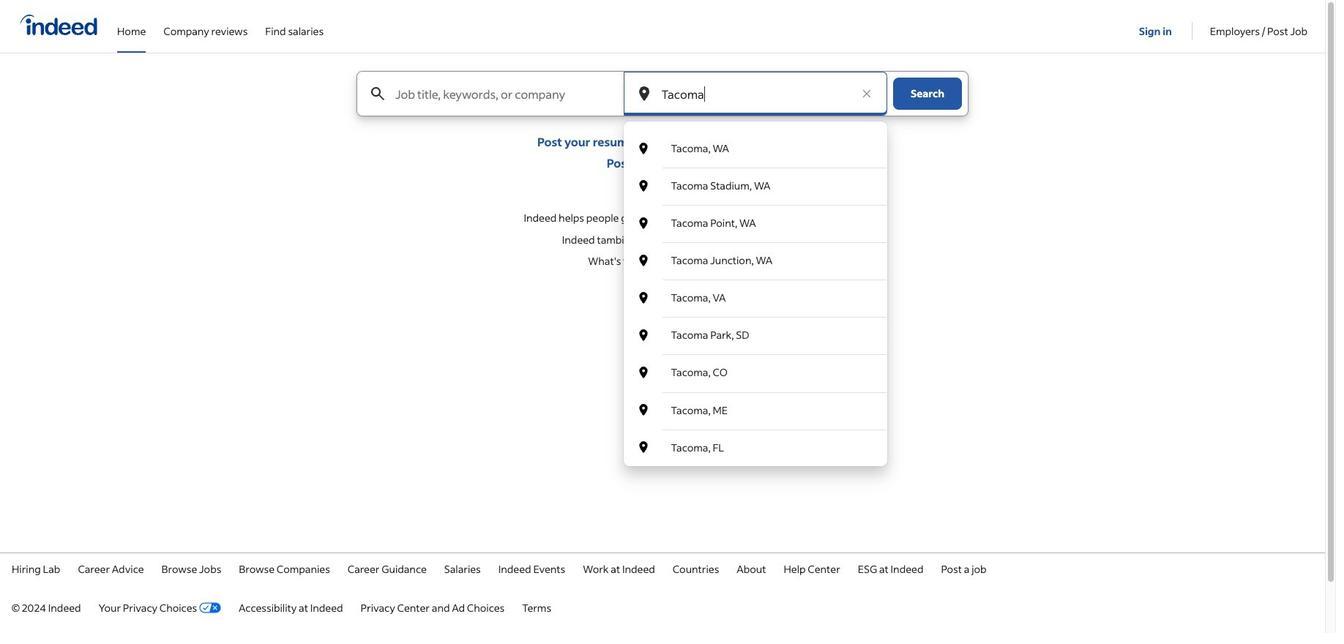 Task type: locate. For each thing, give the bounding box(es) containing it.
None search field
[[345, 71, 980, 466]]

main content
[[0, 71, 1325, 466]]

Edit location text field
[[659, 72, 852, 116]]

section
[[0, 204, 1325, 254]]



Task type: vqa. For each thing, say whether or not it's contained in the screenshot.
section
yes



Task type: describe. For each thing, give the bounding box(es) containing it.
search: Job title, keywords, or company text field
[[392, 72, 621, 116]]

search suggestions list box
[[623, 130, 887, 466]]

clear location input image
[[860, 86, 874, 101]]



